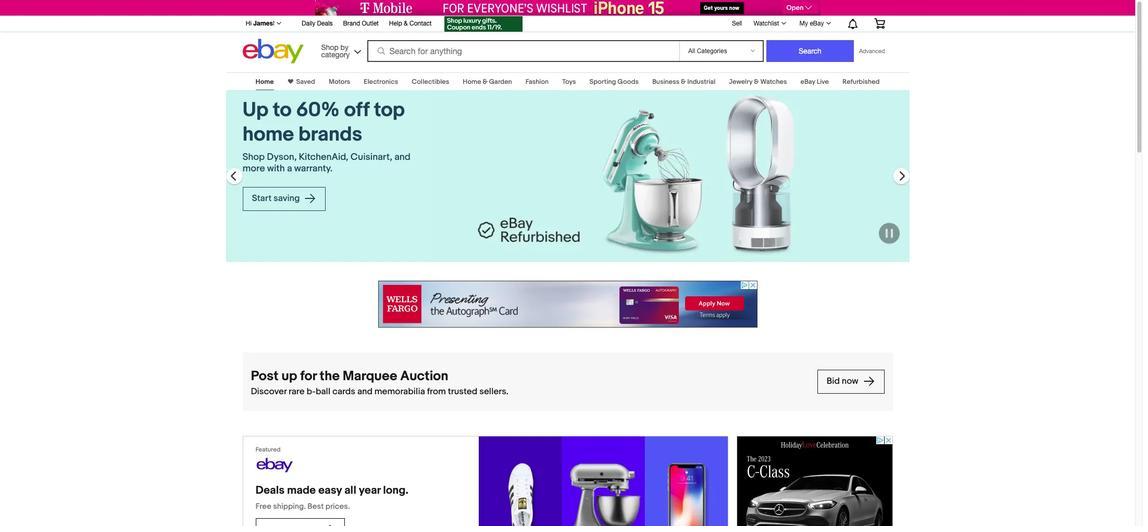 Task type: locate. For each thing, give the bounding box(es) containing it.
1 vertical spatial shop
[[243, 151, 265, 163]]

home left garden
[[463, 78, 481, 86]]

& for watches
[[754, 78, 759, 86]]

2 home from the left
[[463, 78, 481, 86]]

& right jewelry
[[754, 78, 759, 86]]

0 vertical spatial and
[[395, 151, 411, 163]]

help & contact
[[389, 20, 432, 27]]

deals right daily
[[317, 20, 333, 27]]

with
[[267, 163, 285, 174]]

&
[[404, 20, 408, 27], [483, 78, 488, 86], [681, 78, 686, 86], [754, 78, 759, 86]]

help & contact link
[[389, 18, 432, 30]]

open
[[787, 4, 804, 12]]

deals
[[317, 20, 333, 27], [256, 484, 285, 498]]

and inside post up for the marquee auction discover rare b-ball cards and memorabilia from trusted sellers.
[[358, 387, 373, 397]]

discover
[[251, 387, 287, 397]]

open button
[[783, 2, 819, 14]]

none submit inside shop by category banner
[[767, 40, 854, 62]]

1 home from the left
[[256, 78, 274, 86]]

& for contact
[[404, 20, 408, 27]]

deals inside daily deals link
[[317, 20, 333, 27]]

year
[[359, 484, 381, 498]]

0 vertical spatial advertisement region
[[315, 0, 821, 16]]

shop up more
[[243, 151, 265, 163]]

watchlist
[[754, 20, 780, 27]]

bid now link
[[818, 370, 885, 394]]

and right cuisinart,
[[395, 151, 411, 163]]

kitchenaid,
[[299, 151, 349, 163]]

collectibles link
[[412, 78, 450, 86]]

outlet
[[362, 20, 379, 27]]

my ebay link
[[794, 17, 836, 30]]

home up "up"
[[256, 78, 274, 86]]

and
[[395, 151, 411, 163], [358, 387, 373, 397]]

and for marquee
[[358, 387, 373, 397]]

deals inside deals made easy all year long. free shipping. best prices.
[[256, 484, 285, 498]]

2 vertical spatial advertisement region
[[737, 436, 893, 527]]

ebay left live
[[801, 78, 816, 86]]

1 horizontal spatial shop
[[321, 43, 339, 51]]

fashion link
[[526, 78, 549, 86]]

brand
[[343, 20, 360, 27]]

deals up free
[[256, 484, 285, 498]]

home & garden
[[463, 78, 512, 86]]

live
[[817, 78, 829, 86]]

60%
[[296, 98, 340, 123]]

brands
[[299, 122, 362, 147]]

rare
[[289, 387, 305, 397]]

0 vertical spatial ebay
[[810, 20, 824, 27]]

hi james !
[[246, 19, 275, 27]]

None submit
[[767, 40, 854, 62]]

up to 60% off top home brands shop dyson, kitchenaid, cuisinart, and more with a warranty.
[[243, 98, 411, 174]]

0 horizontal spatial home
[[256, 78, 274, 86]]

watches
[[761, 78, 787, 86]]

and down marquee
[[358, 387, 373, 397]]

electronics
[[364, 78, 398, 86]]

0 vertical spatial deals
[[317, 20, 333, 27]]

ebay right my
[[810, 20, 824, 27]]

from
[[427, 387, 446, 397]]

0 horizontal spatial deals
[[256, 484, 285, 498]]

now
[[842, 377, 859, 387]]

long.
[[383, 484, 409, 498]]

& inside 'account' navigation
[[404, 20, 408, 27]]

shop inside shop by category
[[321, 43, 339, 51]]

shop
[[321, 43, 339, 51], [243, 151, 265, 163]]

sporting goods
[[590, 78, 639, 86]]

ebay
[[810, 20, 824, 27], [801, 78, 816, 86]]

featured
[[256, 446, 281, 454]]

sporting goods link
[[590, 78, 639, 86]]

jewelry
[[729, 78, 753, 86]]

for
[[300, 369, 317, 385]]

and inside up to 60% off top home brands shop dyson, kitchenaid, cuisinart, and more with a warranty.
[[395, 151, 411, 163]]

1 vertical spatial deals
[[256, 484, 285, 498]]

& right the help
[[404, 20, 408, 27]]

0 vertical spatial shop
[[321, 43, 339, 51]]

business & industrial link
[[653, 78, 716, 86]]

memorabilia
[[375, 387, 425, 397]]

& left garden
[[483, 78, 488, 86]]

a
[[287, 163, 292, 174]]

advertisement region
[[315, 0, 821, 16], [378, 281, 758, 328], [737, 436, 893, 527]]

1 horizontal spatial and
[[395, 151, 411, 163]]

made
[[287, 484, 316, 498]]

0 horizontal spatial and
[[358, 387, 373, 397]]

shop left by
[[321, 43, 339, 51]]

dyson,
[[267, 151, 297, 163]]

daily
[[302, 20, 316, 27]]

b-
[[307, 387, 316, 397]]

& for industrial
[[681, 78, 686, 86]]

1 vertical spatial and
[[358, 387, 373, 397]]

1 horizontal spatial deals
[[317, 20, 333, 27]]

your shopping cart image
[[874, 18, 886, 29]]

goods
[[618, 78, 639, 86]]

& right business
[[681, 78, 686, 86]]

1 horizontal spatial home
[[463, 78, 481, 86]]

toys
[[563, 78, 576, 86]]

shop by category button
[[317, 39, 364, 61]]

business
[[653, 78, 680, 86]]

start saving link
[[243, 187, 326, 211]]

shop inside up to 60% off top home brands shop dyson, kitchenaid, cuisinart, and more with a warranty.
[[243, 151, 265, 163]]

home
[[256, 78, 274, 86], [463, 78, 481, 86]]

shipping.
[[273, 502, 306, 512]]

1 vertical spatial ebay
[[801, 78, 816, 86]]

free
[[256, 502, 272, 512]]

0 horizontal spatial shop
[[243, 151, 265, 163]]

to
[[273, 98, 292, 123]]

daily deals
[[302, 20, 333, 27]]



Task type: vqa. For each thing, say whether or not it's contained in the screenshot.
the Estimated
no



Task type: describe. For each thing, give the bounding box(es) containing it.
sell link
[[728, 20, 747, 27]]

start saving
[[252, 193, 302, 204]]

electronics link
[[364, 78, 398, 86]]

james
[[253, 19, 273, 27]]

more
[[243, 163, 265, 174]]

up to 60% off top home brands main content
[[0, 66, 1136, 527]]

ball
[[316, 387, 331, 397]]

daily deals link
[[302, 18, 333, 30]]

home
[[243, 122, 294, 147]]

saving
[[274, 193, 300, 204]]

& for garden
[[483, 78, 488, 86]]

category
[[321, 50, 350, 59]]

ebay live
[[801, 78, 829, 86]]

auction
[[400, 369, 449, 385]]

motors
[[329, 78, 350, 86]]

bid now
[[827, 377, 861, 387]]

prices.
[[326, 502, 350, 512]]

cards
[[333, 387, 356, 397]]

collectibles
[[412, 78, 450, 86]]

sporting
[[590, 78, 616, 86]]

home & garden link
[[463, 78, 512, 86]]

watchlist link
[[748, 17, 791, 30]]

easy
[[318, 484, 342, 498]]

advanced link
[[854, 41, 891, 62]]

1 vertical spatial advertisement region
[[378, 281, 758, 328]]

refurbished
[[843, 78, 880, 86]]

deals made easy all year long. free shipping. best prices.
[[256, 484, 409, 512]]

post up for the marquee auction link
[[251, 368, 809, 386]]

shop by category banner
[[240, 13, 893, 66]]

by
[[341, 43, 349, 51]]

sell
[[732, 20, 743, 27]]

post up for the marquee auction discover rare b-ball cards and memorabilia from trusted sellers.
[[251, 369, 509, 397]]

brand outlet link
[[343, 18, 379, 30]]

!
[[273, 20, 275, 27]]

top
[[374, 98, 405, 123]]

home for home & garden
[[463, 78, 481, 86]]

brand outlet
[[343, 20, 379, 27]]

ebay live link
[[801, 78, 829, 86]]

best
[[308, 502, 324, 512]]

contact
[[410, 20, 432, 27]]

the
[[320, 369, 340, 385]]

marquee
[[343, 369, 397, 385]]

get the coupon image
[[444, 16, 523, 32]]

shop by category
[[321, 43, 350, 59]]

account navigation
[[240, 13, 893, 33]]

saved
[[296, 78, 315, 86]]

business & industrial
[[653, 78, 716, 86]]

Search for anything text field
[[369, 41, 678, 61]]

refurbished link
[[843, 78, 880, 86]]

my
[[800, 20, 809, 27]]

toys link
[[563, 78, 576, 86]]

and for top
[[395, 151, 411, 163]]

up to 60% off top home brands link
[[243, 98, 416, 147]]

home for home
[[256, 78, 274, 86]]

help
[[389, 20, 402, 27]]

sellers.
[[480, 387, 509, 397]]

up
[[282, 369, 297, 385]]

up
[[243, 98, 269, 123]]

garden
[[489, 78, 512, 86]]

advanced
[[860, 48, 885, 54]]

jewelry & watches link
[[729, 78, 787, 86]]

warranty.
[[294, 163, 333, 174]]

hi
[[246, 20, 252, 27]]

motors link
[[329, 78, 350, 86]]

off
[[344, 98, 370, 123]]

post
[[251, 369, 279, 385]]

ebay inside up to 60% off top home brands 'main content'
[[801, 78, 816, 86]]

ebay inside my ebay link
[[810, 20, 824, 27]]

cuisinart,
[[351, 151, 393, 163]]

start
[[252, 193, 272, 204]]

industrial
[[688, 78, 716, 86]]

fashion
[[526, 78, 549, 86]]

all
[[345, 484, 357, 498]]

trusted
[[448, 387, 478, 397]]



